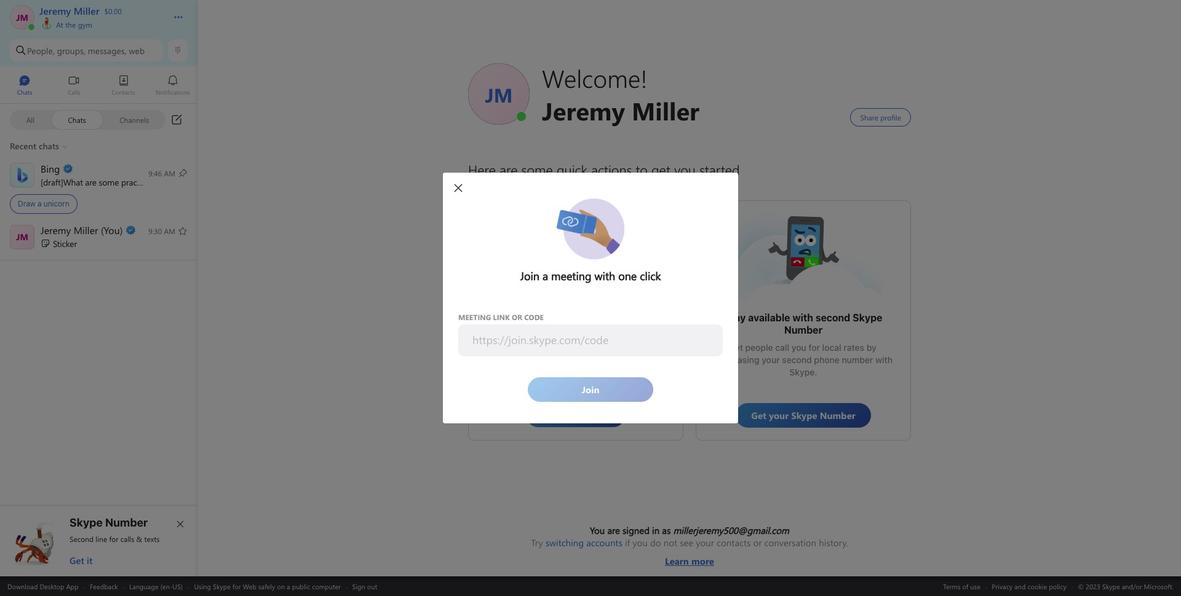 Task type: locate. For each thing, give the bounding box(es) containing it.
with inside share the invite with anyone even if they aren't on skype. no sign ups or downloads required.
[[560, 337, 577, 347]]

in
[[652, 525, 660, 537]]

the
[[65, 20, 76, 30], [520, 337, 533, 347]]

1 vertical spatial or
[[754, 537, 762, 550]]

1 vertical spatial skype.
[[790, 367, 818, 378]]

if inside try switching accounts if you do not see your contacts or conversation history. learn more
[[625, 537, 630, 550]]

sign
[[352, 582, 365, 592]]

using skype for web safely on a public computer
[[194, 582, 341, 592]]

a right draw
[[37, 199, 42, 209]]

people,
[[27, 45, 55, 56]]

downloads
[[619, 349, 663, 359]]

1 vertical spatial for
[[109, 535, 118, 545]]

second down call
[[782, 355, 812, 366]]

the right at
[[65, 20, 76, 30]]

try
[[531, 537, 543, 550]]

terms
[[944, 582, 961, 592]]

the inside button
[[65, 20, 76, 30]]

you inside try switching accounts if you do not see your contacts or conversation history. learn more
[[633, 537, 648, 550]]

2 vertical spatial for
[[233, 582, 241, 592]]

0 vertical spatial number
[[785, 325, 823, 336]]

as
[[662, 525, 671, 537]]

sign out link
[[352, 582, 377, 592]]

and
[[1015, 582, 1026, 592]]

0 horizontal spatial a
[[37, 199, 42, 209]]

skype. inside the let people call you for local rates by purchasing your second phone number with skype.
[[790, 367, 818, 378]]

0 horizontal spatial number
[[105, 517, 148, 530]]

share the invite with anyone even if they aren't on skype. no sign ups or downloads required.
[[489, 337, 665, 372]]

terms of use
[[944, 582, 981, 592]]

learn more link
[[531, 550, 849, 568]]

you
[[792, 343, 807, 353], [633, 537, 648, 550]]

0 vertical spatial the
[[65, 20, 76, 30]]

anyone up ups
[[579, 337, 609, 347]]

0 vertical spatial second
[[816, 313, 851, 324]]

number up call
[[785, 325, 823, 336]]

0 vertical spatial your
[[762, 355, 780, 366]]

1 horizontal spatial you
[[792, 343, 807, 353]]

1 horizontal spatial skype.
[[790, 367, 818, 378]]

0 horizontal spatial the
[[65, 20, 76, 30]]

your inside the let people call you for local rates by purchasing your second phone number with skype.
[[762, 355, 780, 366]]

second up local
[[816, 313, 851, 324]]

using skype for web safely on a public computer link
[[194, 582, 341, 592]]

ups
[[591, 349, 606, 359]]

or inside try switching accounts if you do not see your contacts or conversation history. learn more
[[754, 537, 762, 550]]

available
[[748, 313, 791, 324]]

whosthis
[[767, 214, 805, 226]]

0 vertical spatial on
[[515, 349, 525, 359]]

skype.
[[528, 349, 556, 359], [790, 367, 818, 378]]

0 horizontal spatial your
[[696, 537, 714, 550]]

desktop
[[40, 582, 64, 592]]

download desktop app
[[7, 582, 78, 592]]

the inside share the invite with anyone even if they aren't on skype. no sign ups or downloads required.
[[520, 337, 533, 347]]

groups,
[[57, 45, 85, 56]]

people
[[746, 343, 773, 353]]

for left local
[[809, 343, 820, 353]]

1 horizontal spatial number
[[785, 325, 823, 336]]

second inside stay available with second skype number
[[816, 313, 851, 324]]

0 horizontal spatial you
[[633, 537, 648, 550]]

0 horizontal spatial if
[[625, 537, 630, 550]]

1 horizontal spatial or
[[754, 537, 762, 550]]

a left public
[[287, 582, 290, 592]]

1 horizontal spatial on
[[515, 349, 525, 359]]

1 vertical spatial anyone
[[579, 337, 609, 347]]

you right call
[[792, 343, 807, 353]]

with right available
[[793, 313, 814, 324]]

using
[[194, 582, 211, 592]]

1 horizontal spatial second
[[816, 313, 851, 324]]

conversation
[[765, 537, 817, 550]]

computer
[[312, 582, 341, 592]]

dialog dialog
[[443, 173, 738, 424]]

0 vertical spatial skype
[[853, 313, 883, 324]]

skype inside stay available with second skype number
[[853, 313, 883, 324]]

let
[[731, 343, 743, 353]]

sign
[[572, 349, 589, 359]]

call
[[776, 343, 790, 353]]

1 horizontal spatial for
[[233, 582, 241, 592]]

https://join.skype.com/code text field
[[472, 333, 722, 347]]

the down easy
[[520, 337, 533, 347]]

skype right using
[[213, 582, 231, 592]]

texts
[[144, 535, 160, 545]]

signed
[[623, 525, 650, 537]]

1 vertical spatial you
[[633, 537, 648, 550]]

language (en-us) link
[[129, 582, 183, 592]]

1 horizontal spatial your
[[762, 355, 780, 366]]

second
[[70, 535, 94, 545]]

2 horizontal spatial for
[[809, 343, 820, 353]]

if
[[632, 337, 638, 347], [625, 537, 630, 550]]

1 vertical spatial on
[[277, 582, 285, 592]]

0 horizontal spatial second
[[782, 355, 812, 366]]

on right safely
[[277, 582, 285, 592]]

the for gym
[[65, 20, 76, 30]]

0 horizontal spatial skype
[[70, 517, 103, 530]]

with inside the let people call you for local rates by purchasing your second phone number with skype.
[[876, 355, 893, 366]]

you are signed in as
[[590, 525, 674, 537]]

skype. down phone
[[790, 367, 818, 378]]

1 vertical spatial if
[[625, 537, 630, 550]]

they
[[640, 337, 658, 347]]

for left web
[[233, 582, 241, 592]]

second
[[816, 313, 851, 324], [782, 355, 812, 366]]

on
[[515, 349, 525, 359], [277, 582, 285, 592]]

a
[[37, 199, 42, 209], [287, 582, 290, 592]]

for right line
[[109, 535, 118, 545]]

0 vertical spatial skype.
[[528, 349, 556, 359]]

or
[[608, 349, 616, 359], [754, 537, 762, 550]]

&
[[136, 535, 142, 545]]

tab list
[[0, 70, 198, 103]]

number inside stay available with second skype number
[[785, 325, 823, 336]]

or right the 'contacts'
[[754, 537, 762, 550]]

for inside skype number element
[[109, 535, 118, 545]]

draw
[[18, 199, 35, 209]]

0 vertical spatial or
[[608, 349, 616, 359]]

on down share
[[515, 349, 525, 359]]

0 vertical spatial you
[[792, 343, 807, 353]]

1 horizontal spatial the
[[520, 337, 533, 347]]

skype. inside share the invite with anyone even if they aren't on skype. no sign ups or downloads required.
[[528, 349, 556, 359]]

1 horizontal spatial if
[[632, 337, 638, 347]]

number up calls
[[105, 517, 148, 530]]

purchasing
[[714, 355, 760, 366]]

channels
[[119, 115, 149, 125]]

for for second line for calls & texts
[[109, 535, 118, 545]]

1 horizontal spatial a
[[287, 582, 290, 592]]

0 vertical spatial if
[[632, 337, 638, 347]]

1 vertical spatial your
[[696, 537, 714, 550]]

privacy and cookie policy link
[[992, 582, 1067, 592]]

second line for calls & texts
[[70, 535, 160, 545]]

skype up second
[[70, 517, 103, 530]]

on inside share the invite with anyone even if they aren't on skype. no sign ups or downloads required.
[[515, 349, 525, 359]]

0 horizontal spatial or
[[608, 349, 616, 359]]

anyone
[[606, 319, 641, 330], [579, 337, 609, 347]]

if right are
[[625, 537, 630, 550]]

aren't
[[489, 349, 513, 359]]

you left do
[[633, 537, 648, 550]]

0 vertical spatial a
[[37, 199, 42, 209]]

0 horizontal spatial skype.
[[528, 349, 556, 359]]

second inside the let people call you for local rates by purchasing your second phone number with skype.
[[782, 355, 812, 366]]

0 vertical spatial for
[[809, 343, 820, 353]]

with up no
[[560, 337, 577, 347]]

your right see
[[696, 537, 714, 550]]

2 vertical spatial skype
[[213, 582, 231, 592]]

contacts
[[717, 537, 751, 550]]

1 vertical spatial the
[[520, 337, 533, 347]]

1 vertical spatial second
[[782, 355, 812, 366]]

if up downloads
[[632, 337, 638, 347]]

for
[[809, 343, 820, 353], [109, 535, 118, 545], [233, 582, 241, 592]]

0 horizontal spatial for
[[109, 535, 118, 545]]

with
[[793, 313, 814, 324], [583, 319, 604, 330], [560, 337, 577, 347], [876, 355, 893, 366]]

skype. down invite
[[528, 349, 556, 359]]

anyone up even
[[606, 319, 641, 330]]

at the gym
[[54, 20, 92, 30]]

skype up the by
[[853, 313, 883, 324]]

of
[[963, 582, 969, 592]]

get it
[[70, 555, 93, 567]]

2 horizontal spatial skype
[[853, 313, 883, 324]]

number
[[785, 325, 823, 336], [105, 517, 148, 530]]

feedback
[[90, 582, 118, 592]]

1 vertical spatial a
[[287, 582, 290, 592]]

your down call
[[762, 355, 780, 366]]

skype
[[853, 313, 883, 324], [70, 517, 103, 530], [213, 582, 231, 592]]

with down the by
[[876, 355, 893, 366]]

1 vertical spatial skype
[[70, 517, 103, 530]]

with inside stay available with second skype number
[[793, 313, 814, 324]]

or right ups
[[608, 349, 616, 359]]



Task type: vqa. For each thing, say whether or not it's contained in the screenshot.
computer
yes



Task type: describe. For each thing, give the bounding box(es) containing it.
try switching accounts if you do not see your contacts or conversation history. learn more
[[531, 537, 849, 568]]

privacy
[[992, 582, 1013, 592]]

draw a unicorn
[[18, 199, 69, 209]]

you
[[590, 525, 605, 537]]

phone
[[814, 355, 840, 366]]

do
[[650, 537, 661, 550]]

all
[[26, 115, 35, 125]]

easy meetings with anyone
[[511, 319, 641, 330]]

use
[[971, 582, 981, 592]]

gym
[[78, 20, 92, 30]]

for inside the let people call you for local rates by purchasing your second phone number with skype.
[[809, 343, 820, 353]]

anyone inside share the invite with anyone even if they aren't on skype. no sign ups or downloads required.
[[579, 337, 609, 347]]

sign out
[[352, 582, 377, 592]]

sticker button
[[0, 220, 198, 256]]

us)
[[173, 582, 183, 592]]

or inside share the invite with anyone even if they aren't on skype. no sign ups or downloads required.
[[608, 349, 616, 359]]

at
[[56, 20, 63, 30]]

line
[[96, 535, 107, 545]]

language
[[129, 582, 159, 592]]

web
[[243, 582, 257, 592]]

sticker
[[53, 238, 77, 250]]

unicorn
[[44, 199, 69, 209]]

get
[[70, 555, 84, 567]]

chats
[[68, 115, 86, 125]]

0 vertical spatial anyone
[[606, 319, 641, 330]]

let people call you for local rates by purchasing your second phone number with skype.
[[714, 343, 895, 378]]

invite
[[535, 337, 557, 347]]

share
[[494, 337, 518, 347]]

1 vertical spatial number
[[105, 517, 148, 530]]

(en-
[[160, 582, 173, 592]]

feedback link
[[90, 582, 118, 592]]

the for invite
[[520, 337, 533, 347]]

you inside the let people call you for local rates by purchasing your second phone number with skype.
[[792, 343, 807, 353]]

meetings
[[536, 319, 581, 330]]

local
[[823, 343, 842, 353]]

web
[[129, 45, 145, 56]]

switching
[[546, 537, 584, 550]]

not
[[664, 537, 678, 550]]

are
[[608, 525, 620, 537]]

required.
[[558, 361, 594, 372]]

switching accounts link
[[546, 537, 623, 550]]

public
[[292, 582, 310, 592]]

history.
[[819, 537, 849, 550]]

app
[[66, 582, 78, 592]]

privacy and cookie policy
[[992, 582, 1067, 592]]

stay
[[725, 313, 746, 324]]

people, groups, messages, web
[[27, 45, 145, 56]]

see
[[680, 537, 694, 550]]

safely
[[258, 582, 275, 592]]

it
[[87, 555, 93, 567]]

for for using skype for web safely on a public computer
[[233, 582, 241, 592]]

skype number
[[70, 517, 148, 530]]

rates
[[844, 343, 865, 353]]

skype number element
[[10, 517, 188, 567]]

easy
[[511, 319, 534, 330]]

draw a unicorn button
[[0, 159, 198, 219]]

your inside try switching accounts if you do not see your contacts or conversation history. learn more
[[696, 537, 714, 550]]

1 horizontal spatial skype
[[213, 582, 231, 592]]

even
[[611, 337, 630, 347]]

learn
[[665, 556, 689, 568]]

calls
[[120, 535, 134, 545]]

by
[[867, 343, 877, 353]]

if inside share the invite with anyone even if they aren't on skype. no sign ups or downloads required.
[[632, 337, 638, 347]]

terms of use link
[[944, 582, 981, 592]]

no
[[558, 349, 569, 359]]

cookie
[[1028, 582, 1048, 592]]

number
[[842, 355, 874, 366]]

0 horizontal spatial on
[[277, 582, 285, 592]]

language (en-us)
[[129, 582, 183, 592]]

download desktop app link
[[7, 582, 78, 592]]

more
[[692, 556, 714, 568]]

policy
[[1049, 582, 1067, 592]]

accounts
[[587, 537, 623, 550]]

at the gym button
[[39, 17, 161, 30]]

with up https://join.skype.com/code text box at the bottom of the page
[[583, 319, 604, 330]]

a inside button
[[37, 199, 42, 209]]



